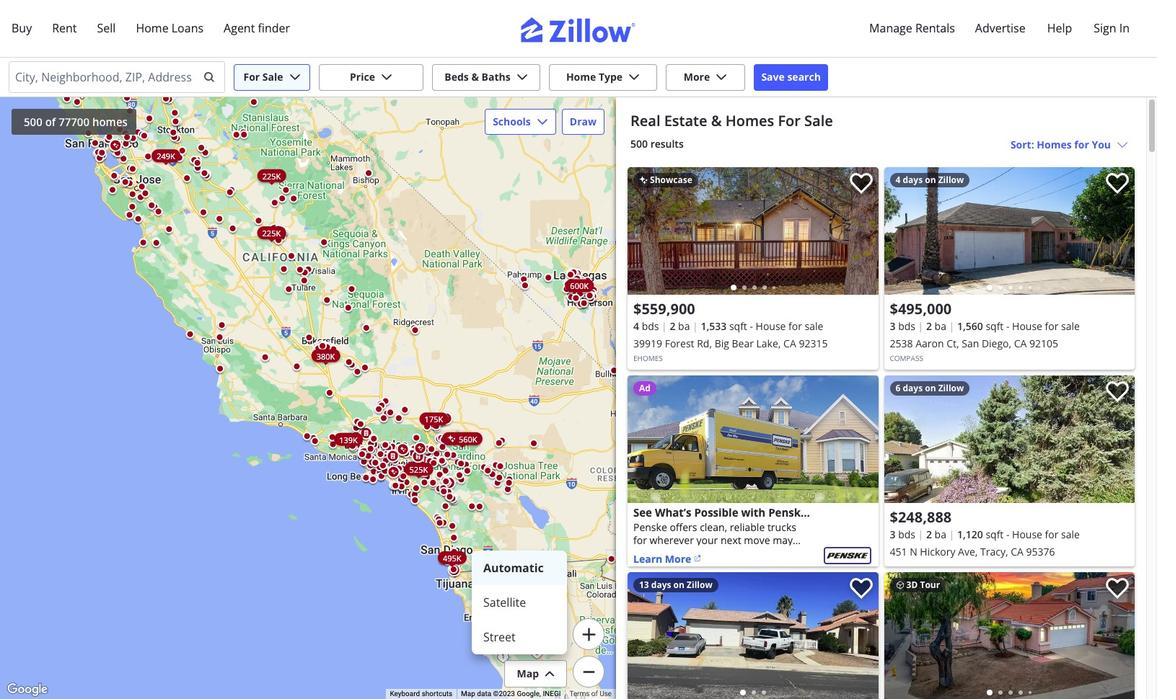 Task type: locate. For each thing, give the bounding box(es) containing it.
zillow for compass
[[938, 174, 964, 186]]

3 for 1,560 sqft
[[890, 320, 896, 333]]

keyboard shortcuts
[[390, 691, 452, 698]]

1 horizontal spatial &
[[711, 111, 722, 131]]

chevron left image down sparkle image
[[635, 223, 652, 240]]

1 vertical spatial on
[[925, 382, 936, 395]]

0 horizontal spatial chevron right image
[[854, 223, 871, 240]]

1 vertical spatial map
[[461, 691, 475, 698]]

street
[[483, 630, 516, 646]]

home for home type
[[566, 70, 596, 84]]

0 vertical spatial map
[[517, 667, 539, 681]]

homes left for
[[726, 111, 774, 131]]

chevron left image down three dimensional icon on the bottom
[[891, 628, 909, 645]]

1 225k from the top
[[262, 170, 281, 181]]

0 vertical spatial of
[[45, 115, 56, 129]]

chevron right image inside property images, use arrow keys to navigate, image 1 of 16 group
[[1110, 223, 1128, 240]]

map inside popup button
[[517, 667, 539, 681]]

manage rentals link
[[859, 12, 965, 45]]

chevron left image down the 13
[[635, 628, 652, 645]]

manage rentals
[[869, 20, 955, 36]]

data
[[477, 691, 491, 698]]

2 horizontal spatial chevron down image
[[537, 116, 548, 128]]

sale
[[805, 320, 824, 333], [1061, 320, 1080, 333], [1061, 528, 1080, 542]]

chevron down image inside "schools" dropdown button
[[537, 116, 548, 128]]

automatic
[[483, 561, 544, 576]]

bear
[[732, 337, 754, 351]]

chevron down image for price
[[381, 71, 392, 83]]

3 up 2538
[[890, 320, 896, 333]]

sale up '92315'
[[805, 320, 824, 333]]

save this home image for ehomes
[[850, 173, 873, 194]]

rentals
[[916, 20, 955, 36]]

0 vertical spatial chevron right image
[[1110, 223, 1128, 240]]

0 horizontal spatial &
[[471, 70, 479, 84]]

451 n hickory ave, tracy, ca 95376
[[890, 545, 1055, 559]]

big
[[715, 337, 729, 351]]

home for home loans
[[136, 20, 169, 36]]

1,560 sqft
[[957, 320, 1004, 333]]

sell link
[[87, 12, 126, 45]]

house for $559,900
[[756, 320, 786, 333]]

0 vertical spatial days
[[903, 174, 923, 186]]

estate
[[664, 111, 707, 131]]

buy
[[12, 20, 32, 36]]

1 vertical spatial 3
[[890, 528, 896, 542]]

for up 95376
[[1045, 528, 1059, 542]]

6
[[896, 382, 901, 395]]

0 horizontal spatial of
[[45, 115, 56, 129]]

chevron down image right more
[[716, 71, 727, 83]]

draw
[[570, 115, 597, 128]]

0 horizontal spatial map
[[461, 691, 475, 698]]

ba
[[678, 320, 690, 333], [935, 320, 947, 333], [935, 528, 947, 542]]

2 225k link from the top
[[257, 226, 286, 239]]

chevron down image inside price dropdown button
[[381, 71, 392, 83]]

price button
[[319, 64, 424, 91]]

1 vertical spatial 4
[[633, 320, 639, 333]]

ca inside 2538 aaron ct, san diego, ca 92105 compass
[[1014, 337, 1027, 351]]

1 vertical spatial 3 bds
[[890, 528, 916, 542]]

1 horizontal spatial 500
[[631, 137, 648, 151]]

0 vertical spatial 3
[[890, 320, 896, 333]]

0 vertical spatial home
[[136, 20, 169, 36]]

buy link
[[1, 12, 42, 45]]

chevron down image inside sort: homes for you popup button
[[1117, 139, 1128, 150]]

sale
[[805, 111, 833, 131]]

500 down real
[[631, 137, 648, 151]]

- for $495,000
[[1006, 320, 1010, 333]]

1 vertical spatial &
[[711, 111, 722, 131]]

ca left 92105
[[1014, 337, 1027, 351]]

map left the 'data'
[[461, 691, 475, 698]]

sqft
[[729, 320, 747, 333], [986, 320, 1004, 333], [986, 528, 1004, 542]]

- up 2538 aaron ct, san diego, ca 92105 link
[[1006, 320, 1010, 333]]

house up 92105
[[1012, 320, 1043, 333]]

bds up 39919
[[642, 320, 659, 333]]

chevron right image
[[854, 223, 871, 240], [1110, 628, 1128, 645]]

ave,
[[958, 545, 978, 559]]

1 vertical spatial 500
[[631, 137, 648, 151]]

on for $248,888
[[925, 382, 936, 395]]

house up the lake,
[[756, 320, 786, 333]]

175k link
[[420, 413, 448, 426]]

2 vertical spatial on
[[674, 579, 685, 592]]

beds & baths button
[[432, 64, 540, 91]]

- up 451 n hickory ave, tracy, ca 95376 link
[[1006, 528, 1010, 542]]

0 horizontal spatial chevron right image
[[854, 628, 871, 645]]

225k link
[[257, 169, 286, 182], [257, 226, 286, 239]]

1 vertical spatial of
[[592, 691, 598, 698]]

chevron right image
[[1110, 223, 1128, 240], [854, 628, 871, 645]]

save this home image for compass
[[1106, 173, 1129, 194]]

2 vertical spatial days
[[651, 579, 671, 592]]

for
[[778, 111, 801, 131]]

0 vertical spatial 500
[[24, 115, 42, 129]]

ca right the lake,
[[784, 337, 796, 351]]

chevron down image right type
[[629, 71, 640, 83]]

1 horizontal spatial 4
[[896, 174, 901, 186]]

13 days on zillow
[[639, 579, 713, 592]]

0 vertical spatial &
[[471, 70, 479, 84]]

menu containing automatic
[[472, 551, 567, 655]]

& inside main content
[[711, 111, 722, 131]]

chevron right image for 13 days on zillow
[[854, 628, 871, 645]]

sale up 451 n hickory ave, tracy, ca 95376 link
[[1061, 528, 1080, 542]]

0 vertical spatial chevron right image
[[854, 223, 871, 240]]

menu
[[472, 551, 567, 655]]

1 horizontal spatial chevron down image
[[516, 71, 528, 83]]

2 ba
[[670, 320, 690, 333], [926, 320, 947, 333], [926, 528, 947, 542]]

1 vertical spatial chevron right image
[[854, 628, 871, 645]]

keyboard shortcuts button
[[390, 690, 452, 700]]

249k
[[157, 150, 175, 161]]

0 horizontal spatial home
[[136, 20, 169, 36]]

0 vertical spatial on
[[925, 174, 936, 186]]

chevron right image for 3d tour
[[1110, 628, 1128, 645]]

home left type
[[566, 70, 596, 84]]

chevron left image for property images, use arrow keys to navigate, image 1 of 61 group
[[635, 223, 652, 240]]

sale for $495,000
[[1061, 320, 1080, 333]]

days for $248,888
[[903, 382, 923, 395]]

1 vertical spatial home
[[566, 70, 596, 84]]

automatic button
[[472, 551, 567, 586]]

sale up 2538 aaron ct, san diego, ca 92105 link
[[1061, 320, 1080, 333]]

compass
[[890, 354, 923, 364]]

0 horizontal spatial 500
[[24, 115, 42, 129]]

500 inside main content
[[631, 137, 648, 151]]

home inside main navigation
[[136, 20, 169, 36]]

2 225k from the top
[[262, 227, 281, 238]]

0 vertical spatial zillow
[[938, 174, 964, 186]]

map data ©2023 google, inegi
[[461, 691, 561, 698]]

hickory
[[920, 545, 956, 559]]

of left 77700
[[45, 115, 56, 129]]

& right the estate
[[711, 111, 722, 131]]

560k link
[[442, 432, 482, 445]]

help
[[1047, 20, 1072, 36]]

- up 39919 forest rd, big bear lake, ca 92315 link
[[750, 320, 753, 333]]

2 for $495,000
[[926, 320, 932, 333]]

1,533
[[701, 320, 727, 333]]

chevron left image down 4 days on zillow
[[891, 223, 909, 240]]

map for map data ©2023 google, inegi
[[461, 691, 475, 698]]

chevron down image inside beds & baths 'popup button'
[[516, 71, 528, 83]]

3d
[[907, 579, 918, 592]]

1 vertical spatial zillow
[[938, 382, 964, 395]]

2049 london way, corona, ca 92882 image
[[884, 573, 1135, 700]]

0 vertical spatial 3 bds
[[890, 320, 916, 333]]

ba for $559,900
[[678, 320, 690, 333]]

sell
[[97, 20, 116, 36]]

1 vertical spatial 225k link
[[257, 226, 286, 239]]

for up 92105
[[1045, 320, 1059, 333]]

92105
[[1030, 337, 1058, 351]]

chevron down image for sort: homes for you
[[1117, 139, 1128, 150]]

sqft up tracy,
[[986, 528, 1004, 542]]

1 horizontal spatial map
[[517, 667, 539, 681]]

sale for $559,900
[[805, 320, 824, 333]]

n
[[910, 545, 918, 559]]

451
[[890, 545, 907, 559]]

save search button
[[754, 64, 828, 91]]

249k link
[[152, 149, 180, 162]]

for for 1,560 sqft
[[1045, 320, 1059, 333]]

1 vertical spatial homes
[[1037, 137, 1072, 151]]

of
[[45, 115, 56, 129], [592, 691, 598, 698]]

property images, use arrow keys to navigate, image 1 of 16 group
[[884, 167, 1135, 299]]

chevron down image down the finder
[[289, 71, 301, 83]]

homes inside popup button
[[1037, 137, 1072, 151]]

380k
[[317, 350, 335, 361]]

save this home button for compass
[[1094, 167, 1135, 208]]

500 left 77700
[[24, 115, 42, 129]]

0 vertical spatial 225k link
[[257, 169, 286, 182]]

chevron left image inside property images, use arrow keys to navigate, image 1 of 16 group
[[891, 223, 909, 240]]

0 vertical spatial 225k
[[262, 170, 281, 181]]

chevron down image inside the home type dropdown button
[[629, 71, 640, 83]]

map up the 'google,'
[[517, 667, 539, 681]]

1 3 from the top
[[890, 320, 896, 333]]

save this home image for $248,888
[[1106, 382, 1129, 403]]

chevron down image
[[289, 71, 301, 83], [516, 71, 528, 83], [537, 116, 548, 128]]

- house for sale up 92105
[[1006, 320, 1080, 333]]

terms of use
[[570, 691, 612, 698]]

bds up 2538
[[898, 320, 916, 333]]

4 for 4 days on zillow
[[896, 174, 901, 186]]

schools button
[[485, 109, 556, 135]]

save this home button
[[838, 167, 878, 208], [1094, 167, 1135, 208], [1094, 376, 1135, 416], [838, 573, 878, 613], [1094, 573, 1135, 613]]

4 days on zillow
[[896, 174, 964, 186]]

0 horizontal spatial homes
[[726, 111, 774, 131]]

for left you
[[1075, 137, 1089, 151]]

terms of use link
[[570, 691, 612, 698]]

175k
[[425, 414, 443, 425]]

house
[[756, 320, 786, 333], [1012, 320, 1043, 333], [1012, 528, 1043, 542]]

1 vertical spatial days
[[903, 382, 923, 395]]

home left loans
[[136, 20, 169, 36]]

sqft up diego,
[[986, 320, 1004, 333]]

chevron down image right the baths
[[516, 71, 528, 83]]

2 ba for $495,000
[[926, 320, 947, 333]]

you
[[1092, 137, 1111, 151]]

chevron down image right price
[[381, 71, 392, 83]]

2538 aaron ct, san diego, ca 92105 image
[[884, 167, 1135, 295]]

1 vertical spatial chevron right image
[[1110, 628, 1128, 645]]

3 bds up 2538
[[890, 320, 916, 333]]

ba for $495,000
[[935, 320, 947, 333]]

chevron right image for 4 days on zillow
[[1110, 223, 1128, 240]]

for for 1,120 sqft
[[1045, 528, 1059, 542]]

1 horizontal spatial of
[[592, 691, 598, 698]]

street button
[[472, 620, 567, 655]]

3d tour
[[904, 579, 940, 592]]

for up '92315'
[[789, 320, 802, 333]]

of left 'use'
[[592, 691, 598, 698]]

real estate & homes for sale
[[631, 111, 833, 131]]

2 3 from the top
[[890, 528, 896, 542]]

aaron
[[916, 337, 944, 351]]

chevron right image for showcase
[[854, 223, 871, 240]]

39919 forest rd, big bear lake, ca 92315 link
[[633, 335, 873, 353]]

homes right sort:
[[1037, 137, 1072, 151]]

525k 175k
[[410, 414, 443, 475]]

380k link
[[311, 349, 340, 362]]

of for terms
[[592, 691, 598, 698]]

& right the beds
[[471, 70, 479, 84]]

property images, use arrow keys to navigate, image 1 of 38 group
[[884, 573, 1135, 700]]

keyboard
[[390, 691, 420, 698]]

tracy,
[[981, 545, 1008, 559]]

for for 1,533 sqft
[[789, 320, 802, 333]]

chevron down image right you
[[1117, 139, 1128, 150]]

chevron left image for the property images, use arrow keys to navigate, image 1 of 3 group
[[635, 628, 652, 645]]

home inside dropdown button
[[566, 70, 596, 84]]

map region
[[0, 65, 753, 700]]

1 horizontal spatial chevron right image
[[1110, 628, 1128, 645]]

chevron left image inside the property images, use arrow keys to navigate, image 1 of 3 group
[[635, 628, 652, 645]]

minus image
[[581, 665, 596, 680]]

days for compass
[[903, 174, 923, 186]]

sqft for $559,900
[[729, 320, 747, 333]]

- house for sale up 95376
[[1006, 528, 1080, 542]]

sqft for $495,000
[[986, 320, 1004, 333]]

chevron down image
[[381, 71, 392, 83], [629, 71, 640, 83], [716, 71, 727, 83], [1117, 139, 1128, 150]]

1 3 bds from the top
[[890, 320, 916, 333]]

- house for sale up the lake,
[[750, 320, 824, 333]]

3 up 451
[[890, 528, 896, 542]]

ba up aaron
[[935, 320, 947, 333]]

1 horizontal spatial home
[[566, 70, 596, 84]]

chevron left image inside property images, use arrow keys to navigate, image 1 of 38 "group"
[[891, 628, 909, 645]]

2 3 bds from the top
[[890, 528, 916, 542]]

chevron down image inside more popup button
[[716, 71, 727, 83]]

map for map
[[517, 667, 539, 681]]

2 ba up forest
[[670, 320, 690, 333]]

showcase
[[648, 174, 692, 186]]

3 bds up 451
[[890, 528, 916, 542]]

homes
[[92, 115, 128, 129]]

home type
[[566, 70, 623, 84]]

39919 forest rd, big bear lake, ca 92315 image
[[628, 167, 878, 295]]

sqft up bear
[[729, 320, 747, 333]]

more
[[684, 70, 710, 84]]

chevron down image for schools
[[537, 116, 548, 128]]

ca right tracy,
[[1011, 545, 1024, 559]]

agent finder
[[224, 20, 290, 36]]

0 vertical spatial 4
[[896, 174, 901, 186]]

for
[[1075, 137, 1089, 151], [789, 320, 802, 333], [1045, 320, 1059, 333], [1045, 528, 1059, 542]]

chevron down image right schools
[[537, 116, 548, 128]]

chevron right image inside the property images, use arrow keys to navigate, image 1 of 3 group
[[854, 628, 871, 645]]

chevron left image for property images, use arrow keys to navigate, image 1 of 38 "group"
[[891, 628, 909, 645]]

1,560
[[957, 320, 983, 333]]

1 horizontal spatial homes
[[1037, 137, 1072, 151]]

0 horizontal spatial 4
[[633, 320, 639, 333]]

search image
[[203, 71, 215, 83]]

save this home image
[[850, 173, 873, 194], [1106, 173, 1129, 194], [1106, 382, 1129, 403], [850, 579, 873, 600], [1106, 579, 1129, 600]]

chevron left image
[[635, 223, 652, 240], [891, 223, 909, 240], [635, 628, 652, 645], [891, 628, 909, 645]]

2 up forest
[[670, 320, 676, 333]]

1 horizontal spatial chevron right image
[[1110, 223, 1128, 240]]

main content
[[616, 97, 1146, 700]]

500 for 500 results
[[631, 137, 648, 151]]

2 up aaron
[[926, 320, 932, 333]]

forest
[[665, 337, 694, 351]]

2 ba up aaron
[[926, 320, 947, 333]]

1,120
[[957, 528, 983, 542]]

home loans
[[136, 20, 204, 36]]

ba up forest
[[678, 320, 690, 333]]

home
[[136, 20, 169, 36], [566, 70, 596, 84]]

chevron left image inside property images, use arrow keys to navigate, image 1 of 61 group
[[635, 223, 652, 240]]

bds for $559,900
[[642, 320, 659, 333]]

1 vertical spatial 225k
[[262, 227, 281, 238]]

bds up n
[[898, 528, 916, 542]]



Task type: vqa. For each thing, say whether or not it's contained in the screenshot.
the middle to
no



Task type: describe. For each thing, give the bounding box(es) containing it.
ca for 451 n hickory ave, tracy, ca 95376
[[1011, 545, 1024, 559]]

600k link
[[565, 279, 594, 292]]

chevron down image for home type
[[629, 71, 640, 83]]

ca inside 39919 forest rd, big bear lake, ca 92315 ehomes
[[784, 337, 796, 351]]

1 225k link from the top
[[257, 169, 286, 182]]

use
[[600, 691, 612, 698]]

rent link
[[42, 12, 87, 45]]

13784 foxfire rd, victorville, ca 92392 image
[[628, 573, 878, 700]]

- for $559,900
[[750, 320, 753, 333]]

loading image
[[723, 468, 734, 479]]

39919 forest rd, big bear lake, ca 92315 ehomes
[[633, 337, 828, 364]]

three dimensional image
[[896, 582, 904, 590]]

sign
[[1094, 20, 1117, 36]]

main navigation
[[0, 0, 1157, 58]]

schools
[[493, 115, 531, 128]]

©2023
[[493, 691, 515, 698]]

1,533 sqft
[[701, 320, 747, 333]]

500 results
[[631, 137, 684, 151]]

2 vertical spatial zillow
[[687, 579, 713, 592]]

1,120 sqft
[[957, 528, 1004, 542]]

main content containing real estate & homes for sale
[[616, 97, 1146, 700]]

diego,
[[982, 337, 1012, 351]]

zillow logo image
[[521, 17, 636, 43]]

satellite
[[483, 595, 526, 611]]

3 bds for 1,120 sqft
[[890, 528, 916, 542]]

sort: homes for you
[[1011, 137, 1111, 151]]

$495,000
[[890, 299, 952, 319]]

525k
[[410, 464, 428, 475]]

save search
[[761, 70, 821, 84]]

draw button
[[562, 109, 605, 135]]

13
[[639, 579, 649, 592]]

0 vertical spatial homes
[[726, 111, 774, 131]]

495k link
[[438, 552, 466, 565]]

$559,900
[[633, 299, 695, 319]]

chevron down image for beds & baths
[[516, 71, 528, 83]]

loading...
[[734, 464, 782, 478]]

results
[[651, 137, 684, 151]]

4 for 4 bds
[[633, 320, 639, 333]]

525k link
[[404, 463, 433, 476]]

3 for 1,120 sqft
[[890, 528, 896, 542]]

advertise link
[[965, 12, 1036, 45]]

google,
[[517, 691, 541, 698]]

save this home button for ehomes
[[838, 167, 878, 208]]

451 n hickory ave, tracy, ca 95376 image
[[884, 376, 1135, 504]]

$248,888
[[890, 508, 952, 527]]

sort:
[[1011, 137, 1034, 151]]

advertisement region
[[628, 376, 878, 567]]

manage
[[869, 20, 913, 36]]

ba up hickory at the bottom
[[935, 528, 947, 542]]

real
[[631, 111, 661, 131]]

- house for sale for $495,000
[[1006, 320, 1080, 333]]

save this home button for $248,888
[[1094, 376, 1135, 416]]

77700
[[59, 115, 89, 129]]

bds for $495,000
[[898, 320, 916, 333]]

2538 aaron ct, san diego, ca 92105 link
[[890, 335, 1129, 353]]

0 horizontal spatial chevron down image
[[289, 71, 301, 83]]

baths
[[482, 70, 511, 84]]

6 days on zillow
[[896, 382, 964, 395]]

2 ba up hickory at the bottom
[[926, 528, 947, 542]]

search
[[787, 70, 821, 84]]

139k
[[339, 434, 358, 445]]

lake,
[[756, 337, 781, 351]]

price
[[350, 70, 375, 84]]

home type button
[[549, 64, 657, 91]]

chevron left image for property images, use arrow keys to navigate, image 1 of 16 group
[[891, 223, 909, 240]]

92315
[[799, 337, 828, 351]]

3 bds for 1,560 sqft
[[890, 320, 916, 333]]

451 n hickory ave, tracy, ca 95376 link
[[890, 544, 1129, 561]]

house up 95376
[[1012, 528, 1043, 542]]

sign in
[[1094, 20, 1130, 36]]

google image
[[4, 681, 51, 700]]

2538 aaron ct, san diego, ca 92105 compass
[[890, 337, 1058, 364]]

rent
[[52, 20, 77, 36]]

agent finder link
[[214, 12, 300, 45]]

chevron up image
[[545, 670, 555, 680]]

inegi
[[543, 691, 561, 698]]

advertise
[[975, 20, 1026, 36]]

Search text field
[[15, 66, 194, 89]]

2 for $559,900
[[670, 320, 676, 333]]

2538
[[890, 337, 913, 351]]

beds
[[445, 70, 469, 84]]

save
[[761, 70, 785, 84]]

chevron down image for more
[[716, 71, 727, 83]]

house for $495,000
[[1012, 320, 1043, 333]]

agent
[[224, 20, 255, 36]]

& inside 'popup button'
[[471, 70, 479, 84]]

in
[[1120, 20, 1130, 36]]

property images, use arrow keys to navigate, image 1 of 61 group
[[628, 167, 878, 299]]

600k
[[570, 280, 589, 291]]

home loans link
[[126, 12, 214, 45]]

zillow for $248,888
[[938, 382, 964, 395]]

sort: homes for you button
[[1007, 136, 1132, 153]]

2 down $248,888
[[926, 528, 932, 542]]

plus image
[[581, 627, 596, 642]]

for inside sort: homes for you popup button
[[1075, 137, 1089, 151]]

san
[[962, 337, 979, 351]]

finder
[[258, 20, 290, 36]]

on for compass
[[925, 174, 936, 186]]

terms
[[570, 691, 590, 698]]

sparkle image
[[639, 176, 648, 185]]

map button
[[505, 661, 567, 688]]

property images, use arrow keys to navigate, image 1 of 3 group
[[628, 573, 878, 700]]

2 ba for $559,900
[[670, 320, 690, 333]]

more button
[[666, 64, 745, 91]]

ehomes
[[633, 354, 663, 364]]

500 for 500 of 77700 homes
[[24, 115, 42, 129]]

ct,
[[947, 337, 959, 351]]

39919
[[633, 337, 662, 351]]

of for 500
[[45, 115, 56, 129]]

139k link
[[334, 433, 363, 446]]

495k
[[443, 553, 461, 563]]

filters element
[[0, 58, 1157, 97]]

- house for sale for $559,900
[[750, 320, 824, 333]]

ca for 2538 aaron ct, san diego, ca 92105 compass
[[1014, 337, 1027, 351]]

500 of 77700 homes
[[24, 115, 128, 129]]



